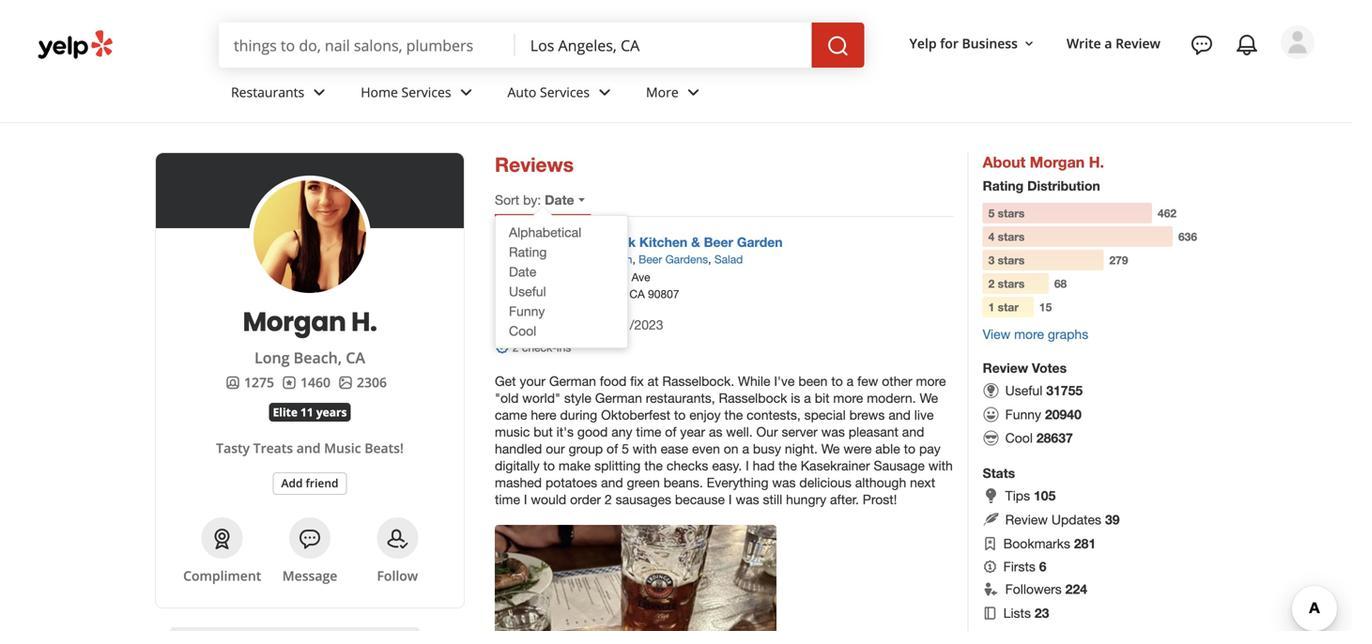 Task type: vqa. For each thing, say whether or not it's contained in the screenshot.
1275
yes



Task type: locate. For each thing, give the bounding box(es) containing it.
1 horizontal spatial beach,
[[591, 287, 627, 301]]

a right is
[[805, 390, 812, 406]]

1
[[989, 301, 995, 314]]

next
[[911, 475, 936, 490]]

german down food
[[596, 390, 643, 406]]

date right 'by:'
[[545, 192, 575, 208]]

3 24 chevron down v2 image from the left
[[683, 81, 705, 104]]

1 vertical spatial morgan
[[243, 303, 346, 341]]

services inside 'link'
[[402, 83, 451, 101]]

i down mashed
[[524, 492, 528, 507]]

the up 'green'
[[645, 458, 663, 473]]

0 vertical spatial rasselbock
[[563, 234, 636, 250]]

0 vertical spatial 5
[[989, 207, 995, 220]]

6
[[1040, 559, 1047, 574]]

none field up more
[[531, 35, 797, 55]]

1 vertical spatial useful
[[1006, 383, 1043, 398]]

elite 11 years
[[273, 404, 347, 420]]

24 chevron down v2 image for auto services
[[594, 81, 616, 104]]

to right been
[[832, 373, 844, 389]]

h.
[[1090, 153, 1105, 171], [351, 303, 377, 341]]

services right home
[[402, 83, 451, 101]]

0 horizontal spatial beach,
[[294, 348, 342, 368]]

our
[[546, 441, 565, 457]]

h. up photos element
[[351, 303, 377, 341]]

long inside rasselbock kitchen & beer garden german , beer gardens , salad 4020 atlantic ave long beach, ca 90807
[[563, 287, 588, 301]]

funny inside alphabetical rating date useful funny cool
[[509, 303, 545, 319]]

services for auto services
[[540, 83, 590, 101]]

rasselbock up german link on the left top of page
[[563, 234, 636, 250]]

0 vertical spatial of
[[666, 424, 677, 440]]

1 , from the left
[[633, 253, 636, 266]]

ca inside rasselbock kitchen & beer garden german , beer gardens , salad 4020 atlantic ave long beach, ca 90807
[[630, 287, 645, 301]]

able
[[876, 441, 901, 457]]

279
[[1110, 254, 1129, 267]]

restaurants
[[231, 83, 305, 101]]

bookmarks
[[1004, 536, 1071, 551]]

1 horizontal spatial funny
[[1006, 407, 1042, 422]]

rasselbock down while
[[719, 390, 788, 406]]

2 none field from the left
[[531, 35, 797, 55]]

1 horizontal spatial of
[[666, 424, 677, 440]]

german up style at the left bottom
[[549, 373, 597, 389]]

of up the ease
[[666, 424, 677, 440]]

useful up 5.0 star rating image
[[509, 284, 547, 299]]

beer up ave
[[639, 253, 663, 266]]

2 horizontal spatial was
[[822, 424, 845, 440]]

1 horizontal spatial beer
[[704, 234, 734, 250]]

24 chevron down v2 image inside auto services link
[[594, 81, 616, 104]]

music
[[324, 439, 361, 457]]

0 vertical spatial h.
[[1090, 153, 1105, 171]]

1 horizontal spatial 24 chevron down v2 image
[[594, 81, 616, 104]]

we up kasekrainer
[[822, 441, 840, 457]]

0 vertical spatial was
[[822, 424, 845, 440]]

1 vertical spatial rating
[[509, 244, 547, 260]]

2 down 3
[[989, 277, 995, 290]]

useful down review votes
[[1006, 383, 1043, 398]]

order
[[570, 492, 601, 507]]

4020
[[563, 271, 588, 284]]

0 horizontal spatial services
[[402, 83, 451, 101]]

0 vertical spatial beach,
[[591, 287, 627, 301]]

sort
[[495, 192, 520, 208]]

1 stars from the top
[[998, 207, 1025, 220]]

stars up star
[[998, 277, 1025, 290]]

0 horizontal spatial we
[[822, 441, 840, 457]]

1 vertical spatial ca
[[346, 348, 365, 368]]

1 horizontal spatial services
[[540, 83, 590, 101]]

review votes
[[983, 360, 1067, 376]]

5 up 4 at the right top of page
[[989, 207, 995, 220]]

1460
[[301, 373, 331, 391]]

1 horizontal spatial time
[[636, 424, 662, 440]]

1 horizontal spatial ,
[[709, 253, 712, 266]]

0 vertical spatial long
[[563, 287, 588, 301]]

time down oktoberfest
[[636, 424, 662, 440]]

h. inside morgan h. long beach, ca
[[351, 303, 377, 341]]

16 review v2 image
[[282, 375, 297, 390]]

0 horizontal spatial ,
[[633, 253, 636, 266]]

funny
[[509, 303, 545, 319], [1006, 407, 1042, 422]]

2 24 chevron down v2 image from the left
[[594, 81, 616, 104]]

1 vertical spatial with
[[929, 458, 953, 473]]

morgan up distribution
[[1030, 153, 1085, 171]]

to up sausage
[[904, 441, 916, 457]]

0 vertical spatial rating
[[983, 178, 1024, 194]]

24 chevron down v2 image inside the more link
[[683, 81, 705, 104]]

None field
[[234, 35, 501, 55], [531, 35, 797, 55]]

review right write
[[1116, 34, 1161, 52]]

1 vertical spatial date
[[509, 264, 537, 280]]

sausages
[[616, 492, 672, 507]]

0 vertical spatial more
[[1015, 326, 1045, 342]]

28637
[[1037, 431, 1074, 446]]

2
[[989, 277, 995, 290], [513, 341, 519, 354], [605, 492, 612, 507]]

1 vertical spatial time
[[495, 492, 521, 507]]

server
[[782, 424, 818, 440]]

updates
[[1052, 512, 1102, 528]]

stats
[[983, 466, 1016, 481]]

24 chevron down v2 image left auto
[[455, 81, 478, 104]]

a right on
[[743, 441, 750, 457]]

cool up check-
[[509, 323, 537, 339]]

0 horizontal spatial funny
[[509, 303, 545, 319]]

rasselbock kitchen & beer garden link
[[563, 234, 783, 250]]

2 right order
[[605, 492, 612, 507]]

lists 23
[[1004, 606, 1050, 621]]

1 horizontal spatial h.
[[1090, 153, 1105, 171]]

german inside rasselbock kitchen & beer garden german , beer gardens , salad 4020 atlantic ave long beach, ca 90807
[[592, 253, 633, 266]]

long up the 1275 on the bottom
[[255, 348, 290, 368]]

funny up check-
[[509, 303, 545, 319]]

2 services from the left
[[540, 83, 590, 101]]

time
[[636, 424, 662, 440], [495, 492, 521, 507]]

elite
[[273, 404, 298, 420]]

24 chevron down v2 image inside home services 'link'
[[455, 81, 478, 104]]

a right write
[[1105, 34, 1113, 52]]

ca down ave
[[630, 287, 645, 301]]

Near text field
[[531, 35, 797, 55]]

modern.
[[867, 390, 917, 406]]

tasty
[[216, 439, 250, 457]]

cool 28637
[[1006, 431, 1074, 446]]

year
[[681, 424, 706, 440]]

useful 31755
[[1006, 383, 1083, 398]]

services right auto
[[540, 83, 590, 101]]

0 horizontal spatial h.
[[351, 303, 377, 341]]

busy
[[753, 441, 782, 457]]

24 chevron down v2 image for home services
[[455, 81, 478, 104]]

services
[[402, 83, 451, 101], [540, 83, 590, 101]]

photos element
[[338, 373, 387, 392]]

review inside user actions element
[[1116, 34, 1161, 52]]

view more graphs link
[[983, 326, 1089, 342]]

long
[[563, 287, 588, 301], [255, 348, 290, 368]]

0 vertical spatial 2
[[989, 277, 995, 290]]

long down '4020'
[[563, 287, 588, 301]]

graphs
[[1048, 326, 1089, 342]]

about morgan h.
[[983, 153, 1105, 171]]

68
[[1055, 277, 1068, 290]]

search image
[[827, 35, 850, 57]]

menu
[[496, 223, 628, 341]]

treats
[[253, 439, 293, 457]]

0 vertical spatial funny
[[509, 303, 545, 319]]

green
[[627, 475, 660, 490]]

462
[[1159, 207, 1177, 220]]

0 horizontal spatial ca
[[346, 348, 365, 368]]

menu item
[[170, 628, 420, 631]]

0 horizontal spatial 5
[[622, 441, 629, 457]]

none field up home
[[234, 35, 501, 55]]

a left few
[[847, 373, 854, 389]]

, left salad
[[709, 253, 712, 266]]

1 vertical spatial 5
[[622, 441, 629, 457]]

1 horizontal spatial date
[[545, 192, 575, 208]]

everything
[[707, 475, 769, 490]]

the up well.
[[725, 407, 743, 423]]

more right other
[[917, 373, 947, 389]]

more down the 15
[[1015, 326, 1045, 342]]

2 for 2 check-ins
[[513, 341, 519, 354]]

0 horizontal spatial 24 chevron down v2 image
[[455, 81, 478, 104]]

0 vertical spatial date
[[545, 192, 575, 208]]

16 photos v2 image
[[338, 375, 353, 390]]

5 down any
[[622, 441, 629, 457]]

0 vertical spatial useful
[[509, 284, 547, 299]]

24 chevron down v2 image
[[455, 81, 478, 104], [594, 81, 616, 104], [683, 81, 705, 104]]

2 left check-
[[513, 341, 519, 354]]

beach, down atlantic
[[591, 287, 627, 301]]

time down mashed
[[495, 492, 521, 507]]

review down tips 105
[[1006, 512, 1049, 528]]

review updates 39
[[1006, 512, 1120, 528]]

date down rating link
[[509, 264, 537, 280]]

cool down 'funny 20940'
[[1006, 431, 1033, 446]]

on
[[724, 441, 739, 457]]

0 vertical spatial cool
[[509, 323, 537, 339]]

2 horizontal spatial 24 chevron down v2 image
[[683, 81, 705, 104]]

0 horizontal spatial none field
[[234, 35, 501, 55]]

2 vertical spatial german
[[596, 390, 643, 406]]

1 vertical spatial we
[[822, 441, 840, 457]]

message image
[[299, 528, 321, 551]]

auto
[[508, 83, 537, 101]]

, up ave
[[633, 253, 636, 266]]

1 vertical spatial cool
[[1006, 431, 1033, 446]]

yelp
[[910, 34, 937, 52]]

1 24 chevron down v2 image from the left
[[455, 81, 478, 104]]

stars right 4 at the right top of page
[[998, 230, 1025, 243]]

1 vertical spatial beer
[[639, 253, 663, 266]]

0 vertical spatial review
[[1116, 34, 1161, 52]]

rasselbock inside rasselbock kitchen & beer garden german , beer gardens , salad 4020 atlantic ave long beach, ca 90807
[[563, 234, 636, 250]]

with left the ease
[[633, 441, 657, 457]]

1 vertical spatial rasselbock
[[719, 390, 788, 406]]

2 , from the left
[[709, 253, 712, 266]]

1 vertical spatial of
[[607, 441, 618, 457]]

1 horizontal spatial rasselbock
[[719, 390, 788, 406]]

kitchen
[[640, 234, 688, 250]]

1 horizontal spatial the
[[725, 407, 743, 423]]

1 horizontal spatial 2
[[605, 492, 612, 507]]

0 horizontal spatial useful
[[509, 284, 547, 299]]

0 horizontal spatial long
[[255, 348, 290, 368]]

rating down alphabetical
[[509, 244, 547, 260]]

0 horizontal spatial rating
[[509, 244, 547, 260]]

0 horizontal spatial was
[[736, 492, 760, 507]]

as
[[709, 424, 723, 440]]

i down everything
[[729, 492, 732, 507]]

24 chevron down v2 image right auto services
[[594, 81, 616, 104]]

review
[[1116, 34, 1161, 52], [983, 360, 1029, 376], [1006, 512, 1049, 528]]

stars right 3
[[998, 254, 1025, 267]]

0 horizontal spatial rasselbock
[[563, 234, 636, 250]]

friend
[[306, 475, 339, 491]]

1 none field from the left
[[234, 35, 501, 55]]

0 horizontal spatial morgan
[[243, 303, 346, 341]]

and down splitting
[[601, 475, 624, 490]]

a
[[1105, 34, 1113, 52], [847, 373, 854, 389], [805, 390, 812, 406], [743, 441, 750, 457]]

morgan up 16 review v2 icon
[[243, 303, 346, 341]]

ca
[[630, 287, 645, 301], [346, 348, 365, 368]]

i left had
[[746, 458, 750, 473]]

sort by: date
[[495, 192, 575, 208]]

services for home services
[[402, 83, 451, 101]]

0 horizontal spatial with
[[633, 441, 657, 457]]

2 stars from the top
[[998, 230, 1025, 243]]

24 chevron down v2 image for more
[[683, 81, 705, 104]]

beach, inside rasselbock kitchen & beer garden german , beer gardens , salad 4020 atlantic ave long beach, ca 90807
[[591, 287, 627, 301]]

0 horizontal spatial cool
[[509, 323, 537, 339]]

follow
[[377, 567, 418, 585]]

h. up distribution
[[1090, 153, 1105, 171]]

checks
[[667, 458, 709, 473]]

0 vertical spatial morgan
[[1030, 153, 1085, 171]]

beer up salad
[[704, 234, 734, 250]]

more up the brews
[[834, 390, 864, 406]]

0 vertical spatial german
[[592, 253, 633, 266]]

0 vertical spatial beer
[[704, 234, 734, 250]]

review down view
[[983, 360, 1029, 376]]

review for review votes
[[983, 360, 1029, 376]]

0 horizontal spatial more
[[834, 390, 864, 406]]

rating down about
[[983, 178, 1024, 194]]

was down everything
[[736, 492, 760, 507]]

the down night.
[[779, 458, 798, 473]]

date inside alphabetical rating date useful funny cool
[[509, 264, 537, 280]]

0 horizontal spatial date
[[509, 264, 537, 280]]

24 chevron down v2 image right more
[[683, 81, 705, 104]]

beach, up 1460 at the bottom
[[294, 348, 342, 368]]

2 vertical spatial review
[[1006, 512, 1049, 528]]

2 horizontal spatial i
[[746, 458, 750, 473]]

1 horizontal spatial ca
[[630, 287, 645, 301]]

1 services from the left
[[402, 83, 451, 101]]

None search field
[[219, 23, 869, 68]]

ca inside morgan h. long beach, ca
[[346, 348, 365, 368]]

we
[[920, 390, 939, 406], [822, 441, 840, 457]]

was up still
[[773, 475, 796, 490]]

1 vertical spatial long
[[255, 348, 290, 368]]

1 horizontal spatial none field
[[531, 35, 797, 55]]

5.0 star rating image
[[495, 316, 591, 333]]

german
[[592, 253, 633, 266], [549, 373, 597, 389], [596, 390, 643, 406]]

with down the pay on the right bottom of the page
[[929, 458, 953, 473]]

0 vertical spatial we
[[920, 390, 939, 406]]

we up live
[[920, 390, 939, 406]]

1 vertical spatial review
[[983, 360, 1029, 376]]

31755
[[1047, 383, 1083, 398]]

3 stars from the top
[[998, 254, 1025, 267]]

add
[[281, 475, 303, 491]]

rasselbock kitchen & beer garden image
[[495, 234, 552, 290]]

0 horizontal spatial time
[[495, 492, 521, 507]]

1 horizontal spatial long
[[563, 287, 588, 301]]

1 vertical spatial funny
[[1006, 407, 1042, 422]]

1 horizontal spatial cool
[[1006, 431, 1033, 446]]

2 vertical spatial 2
[[605, 492, 612, 507]]

tasty treats and music beats!
[[216, 439, 404, 457]]

useful inside alphabetical rating date useful funny cool
[[509, 284, 547, 299]]

&
[[692, 234, 701, 250]]

message
[[283, 567, 338, 585]]

4 stars from the top
[[998, 277, 1025, 290]]

funny up "cool 28637" in the right bottom of the page
[[1006, 407, 1042, 422]]

home services
[[361, 83, 451, 101]]

2306
[[357, 373, 387, 391]]

friends element
[[226, 373, 274, 392]]

0 vertical spatial ca
[[630, 287, 645, 301]]

was down special
[[822, 424, 845, 440]]

world"
[[523, 390, 561, 406]]

stars up 4 stars in the top right of the page
[[998, 207, 1025, 220]]

2 horizontal spatial more
[[1015, 326, 1045, 342]]

ca up photos element
[[346, 348, 365, 368]]

restaurants link
[[216, 68, 346, 122]]

11
[[301, 404, 314, 420]]

0 horizontal spatial 2
[[513, 341, 519, 354]]

reviews element
[[282, 373, 331, 392]]

3 stars
[[989, 254, 1025, 267]]

2 horizontal spatial 2
[[989, 277, 995, 290]]

the
[[725, 407, 743, 423], [645, 458, 663, 473], [779, 458, 798, 473]]

german up atlantic
[[592, 253, 633, 266]]

0 vertical spatial with
[[633, 441, 657, 457]]

splitting
[[595, 458, 641, 473]]

1 vertical spatial h.
[[351, 303, 377, 341]]

1 horizontal spatial 5
[[989, 207, 995, 220]]

easy.
[[713, 458, 742, 473]]

of up splitting
[[607, 441, 618, 457]]

bob b. image
[[1282, 25, 1315, 59]]

gardens
[[666, 253, 709, 266]]



Task type: describe. For each thing, give the bounding box(es) containing it.
ave
[[632, 271, 651, 284]]

2 vertical spatial more
[[834, 390, 864, 406]]

user actions element
[[895, 23, 1342, 139]]

rating inside alphabetical rating date useful funny cool
[[509, 244, 547, 260]]

"old
[[495, 390, 519, 406]]

rasselbock inside get your german food fix at rasselbock. while i've been to a few other more "old world" style german restaurants, rasselbock is a bit more modern. we came here during oktoberfest to enjoy the contests, special brews and live music but it's good any time of year as well. our server was pleasant and handled our group of 5 with ease even on a busy night. we were able to pay digitally to make splitting the checks easy. i had the kasekrainer sausage with mashed potatoes and green beans. everything was delicious although next time i would order 2 sausages because i was still hungry after. prost!
[[719, 390, 788, 406]]

bookmarks 281
[[1004, 536, 1097, 551]]

because
[[675, 492, 725, 507]]

1 vertical spatial was
[[773, 475, 796, 490]]

get your german food fix at rasselbock. while i've been to a few other more "old world" style german restaurants, rasselbock is a bit more modern. we came here during oktoberfest to enjoy the contests, special brews and live music but it's good any time of year as well. our server was pleasant and handled our group of 5 with ease even on a busy night. we were able to pay digitally to make splitting the checks easy. i had the kasekrainer sausage with mashed potatoes and green beans. everything was delicious although next time i would order 2 sausages because i was still hungry after. prost!
[[495, 373, 953, 507]]

after.
[[831, 492, 860, 507]]

stars for 4 stars
[[998, 230, 1025, 243]]

2 vertical spatial was
[[736, 492, 760, 507]]

but
[[534, 424, 553, 440]]

brews
[[850, 407, 885, 423]]

none field the near
[[531, 35, 797, 55]]

20940
[[1046, 407, 1082, 422]]

90807
[[648, 287, 680, 301]]

0 horizontal spatial of
[[607, 441, 618, 457]]

date for rating
[[509, 264, 537, 280]]

and left music
[[297, 439, 321, 457]]

delicious
[[800, 475, 852, 490]]

date for by:
[[545, 192, 575, 208]]

1 vertical spatial more
[[917, 373, 947, 389]]

tips 105
[[1006, 488, 1056, 504]]

follow image
[[386, 528, 409, 551]]

would
[[531, 492, 567, 507]]

1 vertical spatial german
[[549, 373, 597, 389]]

night.
[[785, 441, 818, 457]]

1 horizontal spatial morgan
[[1030, 153, 1085, 171]]

review for review updates 39
[[1006, 512, 1049, 528]]

224
[[1066, 582, 1088, 597]]

more
[[646, 83, 679, 101]]

prost!
[[863, 492, 898, 507]]

even
[[693, 441, 721, 457]]

useful link
[[496, 282, 628, 302]]

make
[[559, 458, 591, 473]]

long inside morgan h. long beach, ca
[[255, 348, 290, 368]]

here
[[531, 407, 557, 423]]

1 star
[[989, 301, 1019, 314]]

0 horizontal spatial beer
[[639, 253, 663, 266]]

2 inside get your german food fix at rasselbock. while i've been to a few other more "old world" style german restaurants, rasselbock is a bit more modern. we came here during oktoberfest to enjoy the contests, special brews and live music but it's good any time of year as well. our server was pleasant and handled our group of 5 with ease even on a busy night. we were able to pay digitally to make splitting the checks easy. i had the kasekrainer sausage with mashed potatoes and green beans. everything was delicious although next time i would order 2 sausages because i was still hungry after. prost!
[[605, 492, 612, 507]]

2 for 2 stars
[[989, 277, 995, 290]]

cool inside alphabetical rating date useful funny cool
[[509, 323, 537, 339]]

5 stars
[[989, 207, 1025, 220]]

menu containing alphabetical
[[496, 223, 628, 341]]

were
[[844, 441, 872, 457]]

and down live
[[903, 424, 925, 440]]

distribution
[[1028, 178, 1101, 194]]

garden
[[737, 234, 783, 250]]

rating distribution
[[983, 178, 1101, 194]]

none field "find"
[[234, 35, 501, 55]]

pleasant
[[849, 424, 899, 440]]

i've
[[775, 373, 795, 389]]

stars for 3 stars
[[998, 254, 1025, 267]]

add friend
[[281, 475, 339, 491]]

1 horizontal spatial i
[[729, 492, 732, 507]]

been
[[799, 373, 828, 389]]

4 stars
[[989, 230, 1025, 243]]

elite 11 years link
[[269, 403, 351, 422]]

16 chevron down v2 image
[[1022, 36, 1037, 51]]

live
[[915, 407, 934, 423]]

39
[[1106, 512, 1120, 528]]

view more graphs
[[983, 326, 1089, 342]]

salad link
[[715, 253, 743, 266]]

tips
[[1006, 488, 1031, 504]]

star
[[998, 301, 1019, 314]]

by:
[[523, 192, 541, 208]]

firsts 6
[[1004, 559, 1047, 574]]

cool link
[[496, 321, 628, 341]]

16 friends v2 image
[[226, 375, 241, 390]]

good
[[578, 424, 608, 440]]

morgan inside morgan h. long beach, ca
[[243, 303, 346, 341]]

0 horizontal spatial i
[[524, 492, 528, 507]]

had
[[753, 458, 775, 473]]

1 horizontal spatial with
[[929, 458, 953, 473]]

business
[[963, 34, 1018, 52]]

special
[[805, 407, 846, 423]]

0 horizontal spatial the
[[645, 458, 663, 473]]

auto services
[[508, 83, 590, 101]]

beach, inside morgan h. long beach, ca
[[294, 348, 342, 368]]

to down the our
[[544, 458, 555, 473]]

and down modern.
[[889, 407, 911, 423]]

contests,
[[747, 407, 801, 423]]

during
[[560, 407, 598, 423]]

ease
[[661, 441, 689, 457]]

stars for 5 stars
[[998, 207, 1025, 220]]

1 horizontal spatial rating
[[983, 178, 1024, 194]]

to down restaurants,
[[675, 407, 686, 423]]

15
[[1040, 301, 1053, 314]]

salad
[[715, 253, 743, 266]]

digitally
[[495, 458, 540, 473]]

handled
[[495, 441, 542, 457]]

enjoy
[[690, 407, 721, 423]]

more link
[[631, 68, 720, 122]]

compliment
[[183, 567, 261, 585]]

business categories element
[[216, 68, 1315, 122]]

rasselbock.
[[663, 373, 735, 389]]

potatoes
[[546, 475, 598, 490]]

hungry
[[787, 492, 827, 507]]

messages image
[[1191, 34, 1214, 56]]

fix
[[631, 373, 644, 389]]

followers
[[1006, 582, 1062, 597]]

Find text field
[[234, 35, 501, 55]]

0 vertical spatial time
[[636, 424, 662, 440]]

at
[[648, 373, 659, 389]]

1 horizontal spatial we
[[920, 390, 939, 406]]

stars for 2 stars
[[998, 277, 1025, 290]]

our
[[757, 424, 779, 440]]

notifications image
[[1236, 34, 1259, 56]]

2 horizontal spatial the
[[779, 458, 798, 473]]

is
[[791, 390, 801, 406]]

add friend button
[[273, 473, 347, 495]]

636
[[1179, 230, 1198, 243]]

24 chevron down v2 image
[[308, 81, 331, 104]]

10/31/2023
[[597, 317, 664, 333]]

home services link
[[346, 68, 493, 122]]

2 stars
[[989, 277, 1025, 290]]

compliment image
[[211, 528, 234, 551]]

5 inside get your german food fix at rasselbock. while i've been to a few other more "old world" style german restaurants, rasselbock is a bit more modern. we came here during oktoberfest to enjoy the contests, special brews and live music but it's good any time of year as well. our server was pleasant and handled our group of 5 with ease even on a busy night. we were able to pay digitally to make splitting the checks easy. i had the kasekrainer sausage with mashed potatoes and green beans. everything was delicious although next time i would order 2 sausages because i was still hungry after. prost!
[[622, 441, 629, 457]]

years
[[316, 404, 347, 420]]

check-
[[522, 341, 557, 354]]

german link
[[592, 253, 633, 266]]

oktoberfest
[[601, 407, 671, 423]]

about
[[983, 153, 1026, 171]]

3
[[989, 254, 995, 267]]

morgan h. link
[[179, 303, 442, 341]]



